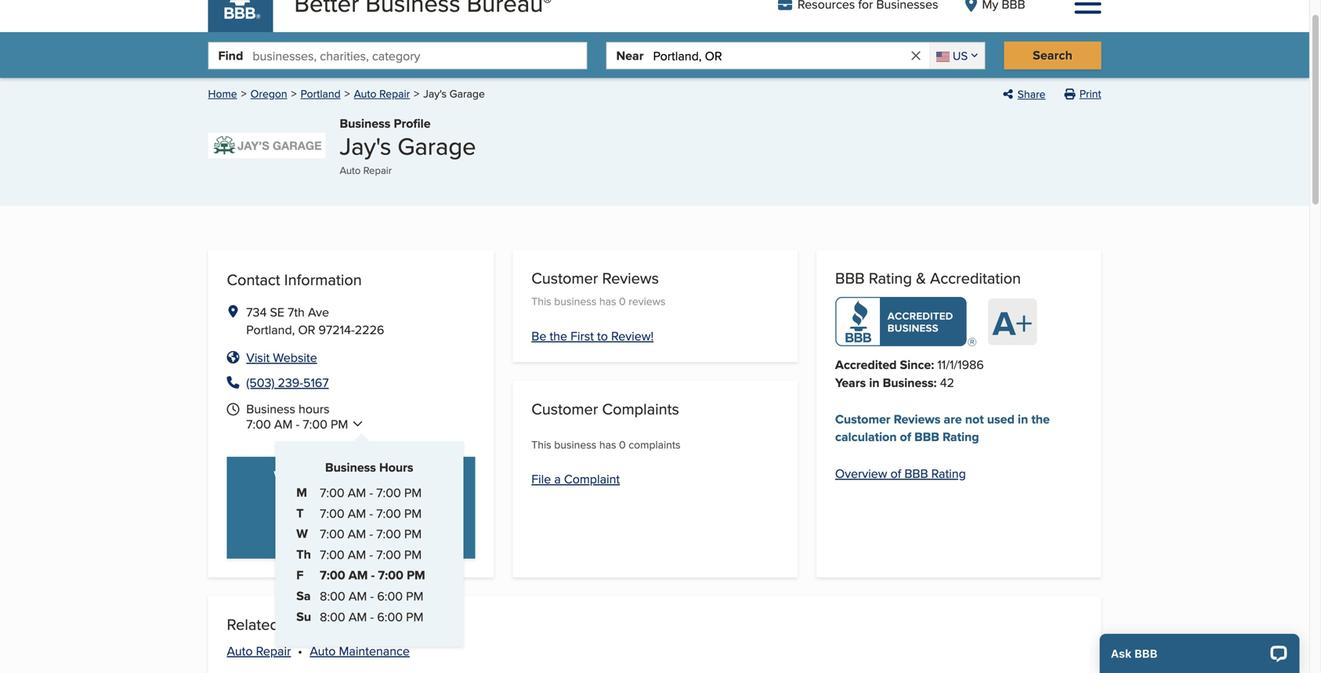 Task type: locate. For each thing, give the bounding box(es) containing it.
7:00
[[246, 415, 271, 433], [303, 415, 328, 433], [320, 484, 345, 502], [377, 484, 401, 502], [320, 504, 345, 522], [377, 504, 401, 522], [320, 525, 345, 543], [377, 525, 401, 543], [320, 546, 345, 564], [377, 546, 401, 564], [320, 566, 346, 584], [378, 566, 404, 584]]

8:00 right su
[[320, 608, 346, 626]]

0 vertical spatial auto repair
[[354, 86, 410, 101]]

jay's inside business profile jay's garage auto repair
[[340, 128, 392, 163]]

a
[[313, 465, 321, 488], [555, 470, 561, 488], [340, 526, 347, 544]]

1 vertical spatial business
[[554, 437, 597, 453]]

1 horizontal spatial portland
[[301, 86, 341, 101]]

portland link
[[301, 86, 341, 101]]

11/1/1986
[[938, 356, 985, 374]]

in right years
[[870, 374, 880, 392]]

to
[[597, 327, 608, 345]]

0 vertical spatial this
[[532, 294, 552, 309]]

0 vertical spatial 0
[[619, 294, 626, 309]]

portland right oregon
[[301, 86, 341, 101]]

1 vertical spatial garage
[[398, 128, 476, 163]]

quote
[[350, 526, 386, 544]]

0 horizontal spatial auto repair
[[227, 642, 291, 660]]

in for used
[[1018, 410, 1029, 428]]

portland up visit
[[246, 321, 292, 339]]

1 vertical spatial 6:00
[[377, 608, 403, 626]]

0 horizontal spatial in
[[870, 374, 880, 392]]

repair
[[380, 86, 410, 101], [364, 163, 392, 178], [256, 642, 291, 660]]

0 vertical spatial 8:00 am - 6:00 pm
[[320, 587, 424, 605]]

bbb down customer reviews are not used in the calculation of bbb rating
[[905, 464, 929, 482]]

customer for customer complaints
[[532, 398, 599, 420]]

su
[[297, 607, 311, 626]]

of right overview
[[891, 464, 902, 482]]

bbb left are
[[915, 428, 940, 446]]

am up get a quote
[[348, 504, 366, 522]]

bbb
[[836, 267, 865, 289], [915, 428, 940, 446], [905, 464, 929, 482]]

business left profile
[[340, 114, 391, 133]]

am for t
[[348, 504, 366, 522]]

8:00 right sa
[[320, 587, 346, 605]]

7:00 am - 7:00 pm
[[246, 415, 348, 433], [320, 484, 422, 502], [320, 504, 422, 522], [320, 525, 422, 543], [320, 546, 422, 564], [320, 566, 426, 584]]

am
[[274, 415, 293, 433], [348, 484, 366, 502], [348, 504, 366, 522], [348, 525, 366, 543], [348, 546, 366, 564], [349, 566, 368, 584], [349, 587, 367, 605], [349, 608, 367, 626]]

reviews
[[629, 294, 666, 309]]

auto repair link
[[354, 86, 410, 101], [227, 642, 291, 660]]

(503) 239-5167 link
[[246, 374, 329, 392]]

- for m
[[370, 484, 373, 502]]

0 horizontal spatial the
[[550, 327, 568, 345]]

overview of bbb rating link
[[836, 464, 967, 482]]

2 horizontal spatial a
[[555, 470, 561, 488]]

customer up the first
[[532, 267, 599, 289]]

has down customer complaints
[[600, 437, 617, 453]]

auto repair link up profile
[[354, 86, 410, 101]]

am down get a quote
[[348, 546, 366, 564]]

am up 'categories'
[[349, 587, 367, 605]]

am right get
[[348, 525, 366, 543]]

of up overview of bbb rating
[[901, 428, 912, 446]]

1 vertical spatial in
[[1018, 410, 1029, 428]]

business
[[340, 114, 391, 133], [883, 374, 934, 392], [246, 400, 296, 418], [325, 458, 376, 477]]

this business has 0 complaints
[[532, 437, 681, 453]]

contact information
[[227, 269, 362, 291]]

am for f
[[349, 566, 368, 584]]

1 this from the top
[[532, 294, 552, 309]]

1 vertical spatial the
[[1032, 410, 1051, 428]]

a for file
[[555, 470, 561, 488]]

of
[[901, 428, 912, 446], [891, 464, 902, 482]]

- for w
[[370, 525, 373, 543]]

734 se 7th ave portland , or 97214-2226
[[246, 303, 385, 339]]

1 horizontal spatial auto repair
[[354, 86, 410, 101]]

customer for customer reviews are not used in the calculation of bbb rating
[[836, 410, 891, 428]]

garage
[[450, 86, 485, 101], [398, 128, 476, 163]]

business profile jay's garage auto repair
[[340, 114, 476, 178]]

customer up this business has 0 complaints
[[532, 398, 599, 420]]

customer inside customer reviews are not used in the calculation of bbb rating
[[836, 410, 891, 428]]

business up 'file a complaint'
[[554, 437, 597, 453]]

oregon
[[251, 86, 287, 101]]

0 left the reviews
[[619, 294, 626, 309]]

7:00 am - 7:00 pm for m
[[320, 484, 422, 502]]

profile
[[394, 114, 431, 133]]

2 business from the top
[[554, 437, 597, 453]]

share
[[1018, 86, 1046, 102]]

business up the first
[[554, 294, 597, 309]]

not
[[966, 410, 984, 428]]

:
[[932, 356, 935, 374], [934, 374, 937, 392]]

file a complaint link
[[532, 470, 620, 488]]

1 horizontal spatial in
[[1018, 410, 1029, 428]]

1 vertical spatial bbb
[[915, 428, 940, 446]]

1 vertical spatial reviews
[[894, 410, 941, 428]]

rating down customer reviews are not used in the calculation of bbb rating
[[932, 464, 967, 482]]

garage down find search box
[[450, 86, 485, 101]]

1 vertical spatial rating
[[943, 428, 980, 446]]

garage down jay's garage
[[398, 128, 476, 163]]

has inside customer reviews this business has 0 reviews
[[600, 294, 617, 309]]

business inside customer reviews this business has 0 reviews
[[554, 294, 597, 309]]

6:00 for su
[[377, 608, 403, 626]]

1 vertical spatial 8:00 am - 6:00 pm
[[320, 608, 424, 626]]

1 8:00 am - 6:00 pm from the top
[[320, 587, 424, 605]]

from
[[369, 465, 400, 488]]

auto repair for the bottom auto repair link
[[227, 642, 291, 660]]

pm for w
[[404, 525, 422, 543]]

reviews inside customer reviews this business has 0 reviews
[[603, 267, 659, 289]]

1 horizontal spatial auto repair link
[[354, 86, 410, 101]]

1 vertical spatial repair
[[364, 163, 392, 178]]

6:00
[[377, 587, 403, 605], [377, 608, 403, 626]]

reviews left are
[[894, 410, 941, 428]]

a right the m
[[313, 465, 321, 488]]

0 vertical spatial reviews
[[603, 267, 659, 289]]

a right get
[[340, 526, 347, 544]]

the right 'be'
[[550, 327, 568, 345]]

has
[[600, 294, 617, 309], [600, 437, 617, 453]]

2 vertical spatial repair
[[256, 642, 291, 660]]

rating
[[869, 267, 913, 289], [943, 428, 980, 446], [932, 464, 967, 482]]

home
[[208, 86, 237, 101]]

2 8:00 am - 6:00 pm from the top
[[320, 608, 424, 626]]

auto
[[354, 86, 377, 101], [340, 163, 361, 178], [227, 642, 253, 660], [310, 642, 336, 660]]

0 vertical spatial the
[[550, 327, 568, 345]]

business left '42'
[[883, 374, 934, 392]]

5167
[[303, 374, 329, 392]]

a inside want a quote from this business?
[[313, 465, 321, 488]]

0 left complaints
[[619, 437, 626, 453]]

auto inside business profile jay's garage auto repair
[[340, 163, 361, 178]]

0 vertical spatial 8:00
[[320, 587, 346, 605]]

bbb inside customer reviews are not used in the calculation of bbb rating
[[915, 428, 940, 446]]

jay's up profile
[[424, 86, 447, 101]]

0 horizontal spatial reviews
[[603, 267, 659, 289]]

1 vertical spatial portland
[[246, 321, 292, 339]]

customer down years
[[836, 410, 891, 428]]

2 6:00 from the top
[[377, 608, 403, 626]]

reviews for business
[[603, 267, 659, 289]]

0 vertical spatial of
[[901, 428, 912, 446]]

auto repair up profile
[[354, 86, 410, 101]]

2 8:00 from the top
[[320, 608, 346, 626]]

auto repair
[[354, 86, 410, 101], [227, 642, 291, 660]]

the right used
[[1032, 410, 1051, 428]]

7:00 am - 7:00 pm for th
[[320, 546, 422, 564]]

business down (503)
[[246, 400, 296, 418]]

a for get
[[340, 526, 347, 544]]

bbb up bbb accredited business image
[[836, 267, 865, 289]]

this
[[532, 294, 552, 309], [532, 437, 552, 453]]

in inside 'accredited since : 11/1/1986 years in business : 42'
[[870, 374, 880, 392]]

0 vertical spatial in
[[870, 374, 880, 392]]

am for sa
[[349, 587, 367, 605]]

customer reviews this business has 0 reviews
[[532, 267, 666, 309]]

am down business hours
[[348, 484, 366, 502]]

0 horizontal spatial a
[[313, 465, 321, 488]]

jay's left profile
[[340, 128, 392, 163]]

in
[[870, 374, 880, 392], [1018, 410, 1029, 428]]

visit
[[246, 348, 270, 367]]

this up "file"
[[532, 437, 552, 453]]

1 horizontal spatial reviews
[[894, 410, 941, 428]]

pm for su
[[406, 608, 424, 626]]

the
[[550, 327, 568, 345], [1032, 410, 1051, 428]]

1 business from the top
[[554, 294, 597, 309]]

1 vertical spatial this
[[532, 437, 552, 453]]

business up the business?
[[325, 458, 376, 477]]

-
[[296, 415, 300, 433], [370, 484, 373, 502], [370, 504, 373, 522], [370, 525, 373, 543], [370, 546, 373, 564], [371, 566, 375, 584], [370, 587, 374, 605], [370, 608, 374, 626]]

1 vertical spatial 0
[[619, 437, 626, 453]]

7th
[[288, 303, 305, 321]]

rating left used
[[943, 428, 980, 446]]

in inside customer reviews are not used in the calculation of bbb rating
[[1018, 410, 1029, 428]]

am down get a quote link
[[349, 566, 368, 584]]

business inside 'accredited since : 11/1/1986 years in business : 42'
[[883, 374, 934, 392]]

reviews up the reviews
[[603, 267, 659, 289]]

am up "auto maintenance"
[[349, 608, 367, 626]]

reviews for not
[[894, 410, 941, 428]]

0 vertical spatial business
[[554, 294, 597, 309]]

has up to
[[600, 294, 617, 309]]

visit website
[[246, 348, 317, 367]]

0 vertical spatial 6:00
[[377, 587, 403, 605]]

business inside business profile jay's garage auto repair
[[340, 114, 391, 133]]

1 vertical spatial auto repair
[[227, 642, 291, 660]]

auto repair down related
[[227, 642, 291, 660]]

1 8:00 from the top
[[320, 587, 346, 605]]

quote
[[325, 465, 365, 488]]

rating left &
[[869, 267, 913, 289]]

0 horizontal spatial auto repair link
[[227, 642, 291, 660]]

customer inside customer reviews this business has 0 reviews
[[532, 267, 599, 289]]

this up 'be'
[[532, 294, 552, 309]]

0 horizontal spatial jay's
[[340, 128, 392, 163]]

be
[[532, 327, 547, 345]]

42
[[941, 374, 955, 392]]

years
[[836, 374, 866, 392]]

in for years
[[870, 374, 880, 392]]

0
[[619, 294, 626, 309], [619, 437, 626, 453]]

search
[[1033, 46, 1073, 64]]

1 vertical spatial 8:00
[[320, 608, 346, 626]]

1 vertical spatial jay's
[[340, 128, 392, 163]]

reviews inside customer reviews are not used in the calculation of bbb rating
[[894, 410, 941, 428]]

0 vertical spatial has
[[600, 294, 617, 309]]

1 horizontal spatial the
[[1032, 410, 1051, 428]]

1 6:00 from the top
[[377, 587, 403, 605]]

1 vertical spatial has
[[600, 437, 617, 453]]

in right used
[[1018, 410, 1029, 428]]

a +
[[993, 299, 1033, 348]]

customer
[[532, 267, 599, 289], [532, 398, 599, 420], [836, 410, 891, 428]]

0 horizontal spatial portland
[[246, 321, 292, 339]]

auto maintenance
[[310, 642, 410, 660]]

a right "file"
[[555, 470, 561, 488]]

8:00 am - 6:00 pm
[[320, 587, 424, 605], [320, 608, 424, 626]]

1 horizontal spatial a
[[340, 526, 347, 544]]

1 0 from the top
[[619, 294, 626, 309]]

(503) 239-5167
[[246, 374, 329, 392]]

1 has from the top
[[600, 294, 617, 309]]

auto repair link down related
[[227, 642, 291, 660]]

1 horizontal spatial jay's
[[424, 86, 447, 101]]



Task type: vqa. For each thing, say whether or not it's contained in the screenshot.


Task type: describe. For each thing, give the bounding box(es) containing it.
business for business hours
[[325, 458, 376, 477]]

contact
[[227, 269, 280, 291]]

want
[[274, 465, 309, 488]]

w
[[297, 525, 308, 543]]

US field
[[930, 43, 985, 68]]

0 vertical spatial jay's
[[424, 86, 447, 101]]

repair inside business profile jay's garage auto repair
[[364, 163, 392, 178]]

Find search field
[[253, 43, 587, 68]]

find
[[218, 46, 243, 65]]

2 this from the top
[[532, 437, 552, 453]]

t
[[297, 504, 304, 522]]

bbb accredited business image
[[836, 297, 977, 347]]

2 0 from the top
[[619, 437, 626, 453]]

file a complaint
[[532, 470, 620, 488]]

first
[[571, 327, 594, 345]]

0 inside customer reviews this business has 0 reviews
[[619, 294, 626, 309]]

accredited since : 11/1/1986 years in business : 42
[[836, 356, 985, 392]]

ave
[[308, 303, 329, 321]]

us
[[953, 47, 968, 64]]

(503)
[[246, 374, 275, 392]]

hours
[[299, 400, 330, 418]]

th
[[297, 545, 311, 564]]

a for want
[[313, 465, 321, 488]]

bbb rating & accreditation
[[836, 267, 1022, 289]]

0 vertical spatial garage
[[450, 86, 485, 101]]

- for sa
[[370, 587, 374, 605]]

print button
[[1065, 86, 1102, 101]]

am for th
[[348, 546, 366, 564]]

accredited
[[836, 356, 897, 374]]

239-
[[278, 374, 303, 392]]

maintenance
[[339, 642, 410, 660]]

se
[[270, 303, 285, 321]]

hours
[[379, 458, 414, 477]]

customer reviews are not used in the calculation of bbb rating
[[836, 410, 1051, 446]]

pm for t
[[404, 504, 422, 522]]

oregon link
[[251, 86, 287, 101]]

jay's garage
[[424, 86, 485, 101]]

information
[[284, 269, 362, 291]]

0 vertical spatial rating
[[869, 267, 913, 289]]

home link
[[208, 86, 237, 101]]

97214-
[[319, 321, 355, 339]]

be the first to review! link
[[532, 327, 654, 345]]

8:00 am - 6:00 pm for sa
[[320, 587, 424, 605]]

1 vertical spatial auto repair link
[[227, 642, 291, 660]]

overview
[[836, 464, 888, 482]]

2 has from the top
[[600, 437, 617, 453]]

complaints
[[603, 398, 680, 420]]

am for w
[[348, 525, 366, 543]]

this
[[404, 465, 428, 488]]

am left hours
[[274, 415, 293, 433]]

pm for th
[[404, 546, 422, 564]]

get a quote
[[316, 526, 386, 544]]

this inside customer reviews this business has 0 reviews
[[532, 294, 552, 309]]

7:00 am - 7:00 pm for t
[[320, 504, 422, 522]]

file
[[532, 470, 551, 488]]

0 vertical spatial repair
[[380, 86, 410, 101]]

clear search image
[[909, 48, 923, 63]]

or
[[298, 321, 316, 339]]

6:00 for sa
[[377, 587, 403, 605]]

print
[[1080, 86, 1102, 101]]

Near field
[[653, 43, 909, 68]]

auto repair for the topmost auto repair link
[[354, 86, 410, 101]]

get
[[316, 526, 337, 544]]

8:00 am - 6:00 pm for su
[[320, 608, 424, 626]]

&
[[917, 267, 927, 289]]

complaint
[[564, 470, 620, 488]]

the inside customer reviews are not used in the calculation of bbb rating
[[1032, 410, 1051, 428]]

portland inside 734 se 7th ave portland , or 97214-2226
[[246, 321, 292, 339]]

f
[[297, 566, 304, 584]]

2 vertical spatial bbb
[[905, 464, 929, 482]]

business for business profile jay's garage auto repair
[[340, 114, 391, 133]]

overview of bbb rating
[[836, 464, 967, 482]]

business hours
[[246, 400, 330, 418]]

a
[[993, 299, 1016, 348]]

of inside customer reviews are not used in the calculation of bbb rating
[[901, 428, 912, 446]]

0 vertical spatial portland
[[301, 86, 341, 101]]

am for m
[[348, 484, 366, 502]]

are
[[944, 410, 963, 428]]

customer complaints
[[532, 398, 680, 420]]

734
[[246, 303, 267, 321]]

accreditation
[[931, 267, 1022, 289]]

0 vertical spatial auto repair link
[[354, 86, 410, 101]]

8:00 for su
[[320, 608, 346, 626]]

+
[[1016, 299, 1033, 347]]

business hours
[[325, 458, 414, 477]]

pm for sa
[[406, 587, 424, 605]]

auto maintenance link
[[310, 642, 410, 660]]

0 vertical spatial bbb
[[836, 267, 865, 289]]

1 vertical spatial of
[[891, 464, 902, 482]]

business?
[[318, 487, 385, 510]]

be the first to review!
[[532, 327, 654, 345]]

rating inside customer reviews are not used in the calculation of bbb rating
[[943, 428, 980, 446]]

review!
[[612, 327, 654, 345]]

garage inside business profile jay's garage auto repair
[[398, 128, 476, 163]]

- for t
[[370, 504, 373, 522]]

want a quote from this business?
[[274, 465, 428, 510]]

customer for customer reviews this business has 0 reviews
[[532, 267, 599, 289]]

pm for m
[[404, 484, 422, 502]]

8:00 for sa
[[320, 587, 346, 605]]

sa
[[297, 587, 311, 605]]

get a quote link
[[277, 521, 425, 549]]

near
[[617, 46, 644, 65]]

related
[[227, 614, 279, 636]]

complaints
[[629, 437, 681, 453]]

- for f
[[371, 566, 375, 584]]

am for su
[[349, 608, 367, 626]]

pm for f
[[407, 566, 426, 584]]

7:00 am - 7:00 pm for f
[[320, 566, 426, 584]]

2 vertical spatial rating
[[932, 464, 967, 482]]

,
[[292, 321, 295, 339]]

search button
[[1005, 42, 1102, 69]]

calculation
[[836, 428, 897, 446]]

m
[[297, 483, 307, 502]]

7:00 am - 7:00 pm for w
[[320, 525, 422, 543]]

categories
[[283, 614, 358, 636]]

- for su
[[370, 608, 374, 626]]

since
[[900, 356, 932, 374]]

related categories
[[227, 614, 358, 636]]

- for th
[[370, 546, 373, 564]]

visit website link
[[246, 348, 317, 367]]

website
[[273, 348, 317, 367]]

used
[[988, 410, 1015, 428]]

2226
[[355, 321, 385, 339]]

business for business hours
[[246, 400, 296, 418]]



